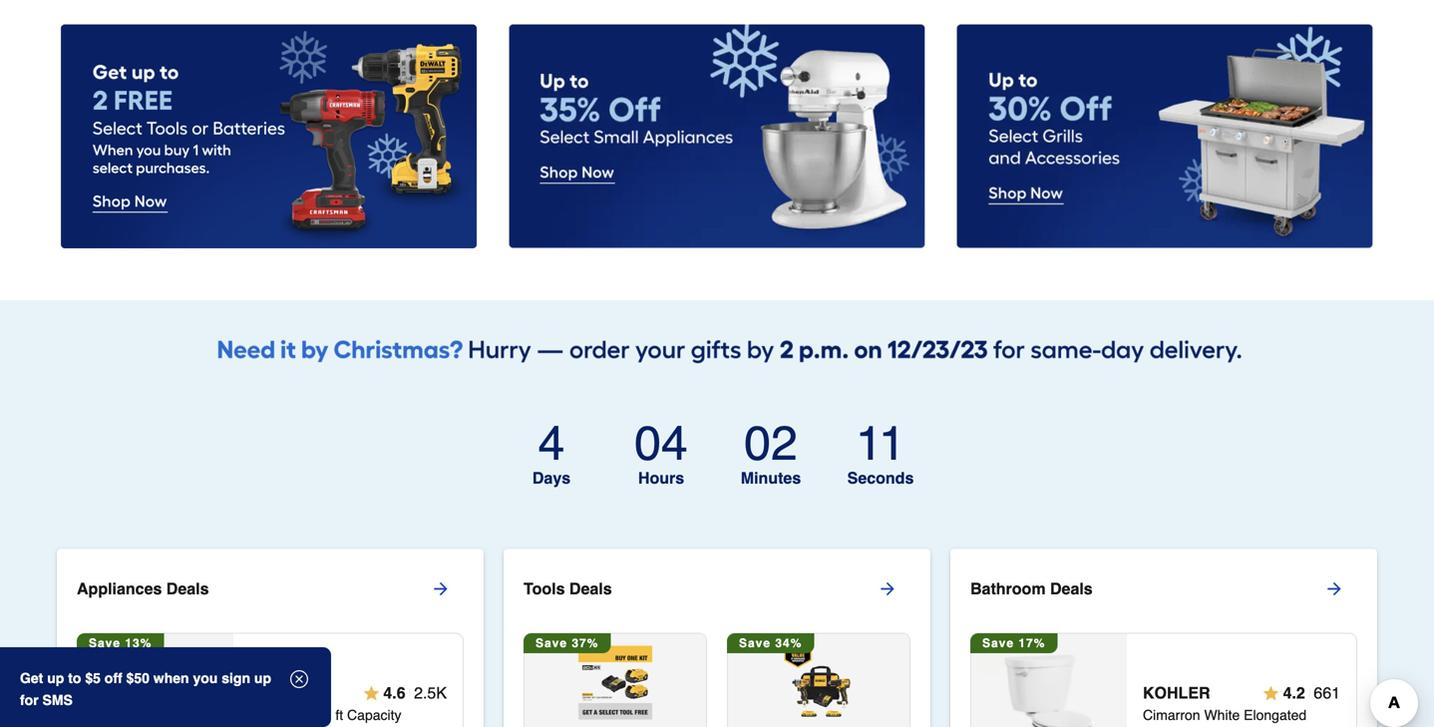 Task type: locate. For each thing, give the bounding box(es) containing it.
save left 17%
[[982, 636, 1014, 650]]

up
[[47, 670, 64, 686], [254, 670, 271, 686]]

0 horizontal spatial rating filled image
[[363, 685, 379, 701]]

appliances deals
[[77, 579, 209, 598]]

seconds
[[847, 469, 914, 487]]

rating filled image up capacity on the bottom left of page
[[363, 685, 379, 701]]

1 horizontal spatial up
[[254, 670, 271, 686]]

white
[[1204, 707, 1240, 723]]

save
[[89, 636, 121, 650], [536, 636, 568, 650], [739, 636, 771, 650], [982, 636, 1014, 650]]

up left to
[[47, 670, 64, 686]]

cu
[[317, 707, 332, 723]]

0 horizontal spatial tools image
[[578, 646, 652, 720]]

rating filled image
[[363, 685, 379, 701], [1263, 685, 1279, 701]]

up to 30 percent off select grills and accessories. image
[[957, 24, 1373, 248]]

rating filled image up elongated
[[1263, 685, 1279, 701]]

get
[[20, 670, 43, 686]]

2 deals from the left
[[569, 579, 612, 598]]

tools image for save 37%
[[578, 646, 652, 720]]

deals
[[166, 579, 209, 598], [569, 579, 612, 598], [1050, 579, 1093, 598]]

4 days
[[533, 416, 571, 487]]

save for save 37%
[[536, 636, 568, 650]]

0 horizontal spatial deals
[[166, 579, 209, 598]]

get up to 2 free select tools or batteries when you buy 1 with select purchases. image
[[61, 24, 477, 248]]

arrow right image for 4.6 2.5k
[[431, 579, 451, 599]]

deals right tools
[[569, 579, 612, 598]]

arrow right image for 4.2 661
[[1325, 579, 1345, 599]]

4 save from the left
[[982, 636, 1014, 650]]

arrow right image inside bathroom deals link
[[1325, 579, 1345, 599]]

for
[[20, 692, 39, 708]]

kohler
[[1143, 684, 1210, 702]]

get up to $5 off $50 when you sign up for sms
[[20, 670, 271, 708]]

tools image
[[578, 646, 652, 720], [782, 646, 856, 720]]

1 arrow right image from the left
[[431, 579, 451, 599]]

save left 13%
[[89, 636, 121, 650]]

17%
[[1019, 636, 1046, 650]]

timer
[[494, 416, 941, 497]]

ft
[[336, 707, 343, 723]]

bathroom deals
[[971, 579, 1093, 598]]

cimarron
[[1143, 707, 1200, 723]]

bathroom
[[971, 579, 1046, 598]]

2 arrow right image from the left
[[1325, 579, 1345, 599]]

1 horizontal spatial arrow right image
[[1325, 579, 1345, 599]]

3 deals from the left
[[1050, 579, 1093, 598]]

capacity
[[347, 707, 401, 723]]

1 deals from the left
[[166, 579, 209, 598]]

4.6
[[383, 684, 406, 702]]

up right sign
[[254, 670, 271, 686]]

tools image inside "save 34%" link
[[782, 646, 856, 720]]

34%
[[775, 636, 802, 650]]

1 rating filled image from the left
[[363, 685, 379, 701]]

minutes
[[741, 469, 801, 487]]

deals right appliances at the bottom left of the page
[[166, 579, 209, 598]]

04
[[635, 416, 688, 471]]

2.5k
[[414, 684, 447, 702]]

1 save from the left
[[89, 636, 121, 650]]

deals for bathroom deals
[[1050, 579, 1093, 598]]

0 horizontal spatial up
[[47, 670, 64, 686]]

arrow right image inside appliances deals link
[[431, 579, 451, 599]]

save for save 34%
[[739, 636, 771, 650]]

sign
[[222, 670, 250, 686]]

1 tools image from the left
[[578, 646, 652, 720]]

hours
[[638, 469, 684, 487]]

2 up from the left
[[254, 670, 271, 686]]

rating filled image for 4.6
[[363, 685, 379, 701]]

2 horizontal spatial deals
[[1050, 579, 1093, 598]]

deals for appliances deals
[[166, 579, 209, 598]]

appliances deals link
[[77, 565, 484, 613]]

2 save from the left
[[536, 636, 568, 650]]

4.8-
[[293, 707, 317, 723]]

1 horizontal spatial tools image
[[782, 646, 856, 720]]

1 horizontal spatial deals
[[569, 579, 612, 598]]

arrow right image
[[431, 579, 451, 599], [1325, 579, 1345, 599]]

sms
[[42, 692, 73, 708]]

profile 4.8-cu ft capacity
[[249, 707, 433, 727]]

2 tools image from the left
[[782, 646, 856, 720]]

when
[[153, 670, 189, 686]]

1 up from the left
[[47, 670, 64, 686]]

02
[[744, 416, 798, 471]]

tools deals
[[524, 579, 612, 598]]

tools image inside save 37% "link"
[[578, 646, 652, 720]]

$5
[[85, 670, 101, 686]]

tools deals link
[[524, 565, 931, 613]]

2 rating filled image from the left
[[1263, 685, 1279, 701]]

deals right "bathroom"
[[1050, 579, 1093, 598]]

4
[[538, 416, 565, 471]]

save inside "link"
[[536, 636, 568, 650]]

$50
[[126, 670, 150, 686]]

save left "37%"
[[536, 636, 568, 650]]

0 horizontal spatial arrow right image
[[431, 579, 451, 599]]

37%
[[572, 636, 599, 650]]

off
[[105, 670, 122, 686]]

days
[[533, 469, 571, 487]]

save left '34%'
[[739, 636, 771, 650]]

appliances
[[77, 579, 162, 598]]

to
[[68, 670, 81, 686]]

1 horizontal spatial rating filled image
[[1263, 685, 1279, 701]]

3 save from the left
[[739, 636, 771, 650]]

4.2
[[1283, 684, 1305, 702]]

02 minutes
[[741, 416, 801, 487]]



Task type: vqa. For each thing, say whether or not it's contained in the screenshot.
Bathroom Deals LINK
yes



Task type: describe. For each thing, give the bounding box(es) containing it.
4.2 661
[[1283, 684, 1341, 702]]

tools image for save 34%
[[782, 646, 856, 720]]

up to 35 percent off select small appliances. image
[[509, 24, 925, 248]]

save 37%
[[536, 636, 599, 650]]

deals for tools deals
[[569, 579, 612, 598]]

save 34%
[[739, 636, 802, 650]]

save 13%
[[89, 636, 152, 650]]

save 17%
[[982, 636, 1046, 650]]

timer containing 4
[[494, 416, 941, 497]]

13%
[[125, 636, 152, 650]]

hurry — order your gifts by 2 p m on 12/23/23 for same-day delivery. image
[[57, 316, 1377, 366]]

bathroom image
[[978, 655, 1121, 727]]

arrow right image
[[878, 579, 898, 599]]

bathroom deals link
[[971, 565, 1377, 613]]

661
[[1314, 684, 1341, 702]]

save 37% link
[[524, 633, 706, 727]]

rating filled image for 4.2
[[1263, 685, 1279, 701]]

you
[[193, 670, 218, 686]]

11 seconds
[[847, 416, 914, 487]]

save for save 17%
[[982, 636, 1014, 650]]

save for save 13%
[[89, 636, 121, 650]]

11
[[856, 416, 906, 471]]

profile
[[249, 707, 289, 723]]

elongated
[[1244, 707, 1307, 723]]

save 34% link
[[727, 633, 910, 727]]

4.6 2.5k
[[383, 684, 447, 702]]

ge
[[249, 684, 272, 702]]

04 hours
[[635, 416, 688, 487]]

cimarron white elongated
[[1143, 707, 1324, 727]]

tools
[[524, 579, 565, 598]]



